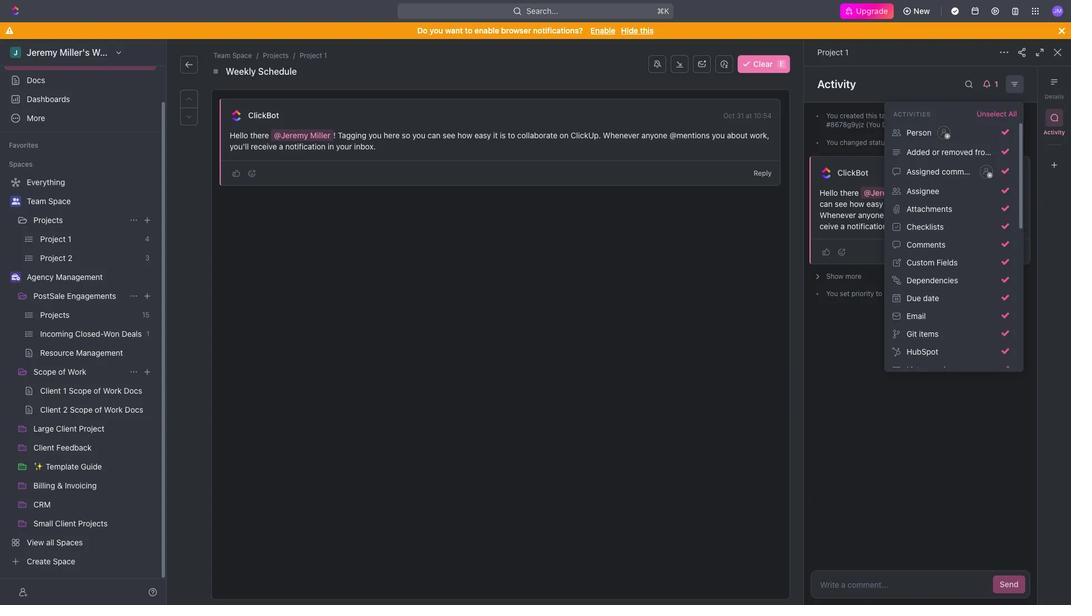 Task type: vqa. For each thing, say whether or not it's contained in the screenshot.
Anyone related to a
yes



Task type: describe. For each thing, give the bounding box(es) containing it.
enable
[[475, 26, 499, 35]]

team for team space / projects / project 1
[[214, 51, 231, 60]]

it for a
[[493, 130, 498, 140]]

fields
[[937, 258, 958, 267]]

postsale engagements
[[33, 291, 116, 301]]

dependencies
[[907, 275, 958, 285]]

at for set priority to
[[996, 289, 1002, 298]]

0 horizontal spatial 1
[[324, 51, 327, 60]]

priority
[[852, 289, 874, 298]]

open
[[931, 138, 949, 147]]

0 horizontal spatial this
[[640, 26, 654, 35]]

0 horizontal spatial project
[[300, 51, 322, 60]]

team for team space
[[27, 196, 46, 206]]

@mentions for a
[[670, 130, 710, 140]]

nov
[[977, 289, 989, 298]]

git
[[907, 329, 917, 338]]

assigned comments
[[907, 167, 980, 176]]

is for a
[[500, 130, 506, 140]]

comments button
[[889, 236, 1014, 254]]

nov 1 at 11:34
[[977, 289, 1021, 298]]

scope of work
[[33, 367, 86, 376]]

user group image
[[11, 198, 20, 205]]

is for ceive
[[892, 199, 898, 209]]

checklists
[[907, 222, 944, 231]]

items
[[919, 329, 939, 338]]

inbox. inside ! tagging you here so you can see how easy it is to collaborate on clickup. whenever anyone @mentions you about work, you'll re ceive a notification in your inbox.
[[916, 221, 938, 231]]

due date
[[907, 293, 939, 303]]

added or removed from list button
[[889, 143, 1014, 161]]

projects inside sidebar "navigation"
[[33, 215, 63, 225]]

(you
[[866, 120, 880, 129]]

project 1
[[817, 47, 849, 57]]

easy for a
[[475, 130, 491, 140]]

list moved button
[[889, 361, 1014, 379]]

! for ceive
[[923, 188, 926, 197]]

task sidebar content section
[[804, 66, 1037, 605]]

oct 31 at 10:54 down the unselect all at the right top of the page
[[973, 138, 1021, 147]]

whenever for a
[[603, 130, 639, 140]]

! for a
[[333, 130, 336, 140]]

0 vertical spatial reply
[[754, 169, 772, 177]]

management
[[56, 272, 103, 282]]

git items button
[[889, 325, 1014, 343]]

set
[[840, 289, 850, 298]]

unselect all
[[977, 109, 1017, 118]]

team space / projects / project 1
[[214, 51, 327, 60]]

favorites button
[[4, 139, 43, 152]]

dashboards
[[27, 94, 70, 104]]

11:34
[[1004, 289, 1021, 298]]

hello for a
[[230, 130, 248, 140]]

your inside ! tagging you here so you can see how easy it is to collaborate on clickup. whenever anyone @mentions you about work, you'll re ceive a notification in your inbox.
[[898, 221, 914, 231]]

so for ceive
[[992, 188, 1000, 197]]

0 vertical spatial projects
[[263, 51, 289, 60]]

reply inside task sidebar content section
[[1001, 247, 1019, 256]]

copying
[[904, 112, 929, 120]]

1 horizontal spatial project
[[817, 47, 843, 57]]

1 horizontal spatial project 1 link
[[817, 47, 849, 57]]

email
[[907, 311, 926, 321]]

clickup. for ceive
[[963, 199, 993, 209]]

oct 31 at 10:54 up re
[[973, 169, 1022, 177]]

your inside ! tagging you here so you can see how easy it is to collaborate on clickup. whenever anyone @mentions you about work, you'll receive a notification in your inbox.
[[336, 142, 352, 151]]

at for created this task by copying
[[995, 112, 1001, 120]]

! tagging you here so you can see how easy it is to collaborate on clickup. whenever anyone @mentions you about work, you'll receive a notification in your inbox.
[[230, 130, 772, 151]]

task sidebar navigation tab list
[[1042, 73, 1067, 174]]

notification inside ! tagging you here so you can see how easy it is to collaborate on clickup. whenever anyone @mentions you about work, you'll re ceive a notification in your inbox.
[[847, 221, 887, 231]]

so for a
[[402, 130, 410, 140]]

you'll for ceive
[[988, 210, 1007, 220]]

agency
[[27, 272, 54, 282]]

tree inside sidebar "navigation"
[[4, 173, 156, 570]]

agency management
[[27, 272, 103, 282]]

list inside button
[[994, 147, 1007, 157]]

hide
[[621, 26, 638, 35]]

see for a
[[443, 130, 455, 140]]

upgrade link
[[841, 3, 894, 19]]

custom fields
[[907, 258, 958, 267]]

@mentions for ceive
[[886, 210, 927, 220]]

weekly schedule
[[226, 66, 297, 76]]

created
[[840, 112, 864, 120]]

email button
[[889, 307, 1014, 325]]

how for ceive
[[850, 199, 865, 209]]

to inside ! tagging you here so you can see how easy it is to collaborate on clickup. whenever anyone @mentions you about work, you'll receive a notification in your inbox.
[[508, 130, 515, 140]]

10:54 down clear
[[754, 112, 772, 120]]

due
[[907, 293, 921, 303]]

clickbot button
[[248, 110, 280, 120]]

search...
[[526, 6, 558, 16]]

anyone for a
[[642, 130, 667, 140]]

from inside added or removed from list button
[[975, 147, 992, 157]]

10:54 down the all
[[1003, 138, 1021, 147]]

do you want to enable browser notifications? enable hide this
[[417, 26, 654, 35]]

hello for ceive
[[820, 188, 838, 197]]

collaborate for a
[[517, 130, 558, 140]]

of
[[58, 367, 66, 376]]

comments
[[907, 240, 946, 249]]

clear
[[753, 59, 773, 69]]

in inside ! tagging you here so you can see how easy it is to collaborate on clickup. whenever anyone @mentions you about work, you'll re ceive a notification in your inbox.
[[889, 221, 896, 231]]

receive
[[251, 142, 277, 151]]

on for ceive
[[952, 199, 961, 209]]

in inside ! tagging you here so you can see how easy it is to collaborate on clickup. whenever anyone @mentions you about work, you'll receive a notification in your inbox.
[[328, 142, 334, 151]]

space for team space
[[48, 196, 71, 206]]

custom
[[907, 258, 935, 267]]

hubspot
[[907, 347, 938, 356]]

1 for project 1
[[845, 47, 849, 57]]

unselect
[[977, 109, 1007, 118]]

e
[[780, 60, 784, 68]]

can for ceive
[[820, 199, 833, 209]]

removed
[[942, 147, 973, 157]]

changed status from
[[838, 138, 907, 147]]

1 for nov 1 at 11:34
[[991, 289, 994, 298]]

work
[[68, 367, 86, 376]]

added
[[907, 147, 930, 157]]

enable
[[591, 26, 616, 35]]

dependencies button
[[889, 272, 1014, 289]]

work, for ceive
[[967, 210, 986, 220]]

want
[[445, 26, 463, 35]]

assigned
[[907, 167, 940, 176]]

there for ceive
[[840, 188, 859, 197]]

assigned comments button
[[889, 161, 1014, 182]]

access)
[[919, 120, 944, 129]]

docs
[[27, 75, 45, 85]]

custom fields button
[[889, 254, 1014, 272]]



Task type: locate. For each thing, give the bounding box(es) containing it.
there inside task sidebar content section
[[840, 188, 859, 197]]

1 horizontal spatial whenever
[[820, 210, 856, 220]]

can inside ! tagging you here so you can see how easy it is to collaborate on clickup. whenever anyone @mentions you about work, you'll receive a notification in your inbox.
[[428, 130, 441, 140]]

at
[[746, 112, 752, 120], [995, 112, 1001, 120], [995, 138, 1001, 147], [996, 169, 1002, 177], [996, 289, 1002, 298]]

all
[[1009, 109, 1017, 118]]

is inside ! tagging you here so you can see how easy it is to collaborate on clickup. whenever anyone @mentions you about work, you'll re ceive a notification in your inbox.
[[892, 199, 898, 209]]

clickbot inside button
[[248, 110, 279, 120]]

0 vertical spatial team
[[214, 51, 231, 60]]

1 horizontal spatial your
[[898, 221, 914, 231]]

attachments button
[[889, 200, 1014, 218]]

! inside ! tagging you here so you can see how easy it is to collaborate on clickup. whenever anyone @mentions you about work, you'll re ceive a notification in your inbox.
[[923, 188, 926, 197]]

hubspot button
[[889, 343, 1014, 361]]

0 horizontal spatial about
[[727, 130, 748, 140]]

1 horizontal spatial reply button
[[997, 245, 1024, 258]]

@mentions
[[670, 130, 710, 140], [886, 210, 927, 220]]

changed
[[840, 138, 867, 147]]

1 horizontal spatial here
[[974, 188, 990, 197]]

31
[[737, 112, 744, 120], [986, 112, 993, 120], [986, 138, 993, 147], [987, 169, 994, 177]]

sidebar navigation
[[0, 39, 167, 605]]

work, inside ! tagging you here so you can see how easy it is to collaborate on clickup. whenever anyone @mentions you about work, you'll receive a notification in your inbox.
[[750, 130, 769, 140]]

clickup. inside ! tagging you here so you can see how easy it is to collaborate on clickup. whenever anyone @mentions you about work, you'll receive a notification in your inbox.
[[571, 130, 601, 140]]

1 horizontal spatial this
[[866, 112, 877, 120]]

0 vertical spatial team space link
[[211, 50, 254, 61]]

at for changed status from
[[995, 138, 1001, 147]]

1 vertical spatial !
[[923, 188, 926, 197]]

how inside ! tagging you here so you can see how easy it is to collaborate on clickup. whenever anyone @mentions you about work, you'll receive a notification in your inbox.
[[458, 130, 472, 140]]

clickup.
[[571, 130, 601, 140], [963, 199, 993, 209]]

2 you from the top
[[826, 138, 838, 147]]

or
[[932, 147, 940, 157]]

team up weekly
[[214, 51, 231, 60]]

notifications?
[[533, 26, 583, 35]]

whenever inside ! tagging you here so you can see how easy it is to collaborate on clickup. whenever anyone @mentions you about work, you'll re ceive a notification in your inbox.
[[820, 210, 856, 220]]

is
[[500, 130, 506, 140], [892, 199, 898, 209]]

have
[[901, 120, 917, 129]]

checklists button
[[889, 218, 1014, 236]]

0 horizontal spatial whenever
[[603, 130, 639, 140]]

1 horizontal spatial about
[[944, 210, 964, 220]]

0 vertical spatial this
[[640, 26, 654, 35]]

0 horizontal spatial list
[[907, 365, 920, 374]]

do
[[417, 26, 428, 35]]

by
[[894, 112, 902, 120]]

0 horizontal spatial project 1 link
[[297, 50, 329, 61]]

about
[[727, 130, 748, 140], [944, 210, 964, 220]]

1 horizontal spatial /
[[293, 51, 295, 60]]

on inside ! tagging you here so you can see how easy it is to collaborate on clickup. whenever anyone @mentions you about work, you'll receive a notification in your inbox.
[[560, 130, 569, 140]]

person
[[907, 128, 932, 137]]

here inside ! tagging you here so you can see how easy it is to collaborate on clickup. whenever anyone @mentions you about work, you'll re ceive a notification in your inbox.
[[974, 188, 990, 197]]

postsale
[[33, 291, 65, 301]]

assignee button
[[889, 182, 1014, 200]]

3 you from the top
[[826, 289, 838, 298]]

hello there
[[230, 130, 271, 140], [820, 188, 861, 197]]

business time image
[[11, 274, 20, 280]]

! inside ! tagging you here so you can see how easy it is to collaborate on clickup. whenever anyone @mentions you about work, you'll receive a notification in your inbox.
[[333, 130, 336, 140]]

1 vertical spatial team
[[27, 196, 46, 206]]

clickbot inside task sidebar content section
[[838, 168, 868, 177]]

there up receive
[[250, 130, 269, 140]]

/ up the weekly schedule link
[[256, 51, 258, 60]]

1 horizontal spatial projects link
[[261, 50, 291, 61]]

1 vertical spatial team space link
[[27, 192, 154, 210]]

whenever for ceive
[[820, 210, 856, 220]]

send
[[1000, 579, 1019, 589]]

list
[[994, 147, 1007, 157], [907, 365, 920, 374]]

favorites
[[9, 141, 38, 149]]

you'll inside ! tagging you here so you can see how easy it is to collaborate on clickup. whenever anyone @mentions you about work, you'll re ceive a notification in your inbox.
[[988, 210, 1007, 220]]

clickbot up receive
[[248, 110, 279, 120]]

task
[[879, 112, 893, 120]]

! tagging you here so you can see how easy it is to collaborate on clickup. whenever anyone @mentions you about work, you'll re ceive a notification in your inbox.
[[820, 188, 1020, 231]]

0 horizontal spatial space
[[48, 196, 71, 206]]

see inside ! tagging you here so you can see how easy it is to collaborate on clickup. whenever anyone @mentions you about work, you'll re ceive a notification in your inbox.
[[835, 199, 848, 209]]

oct
[[723, 112, 735, 120], [973, 112, 984, 120], [973, 138, 984, 147], [973, 169, 985, 177]]

0 horizontal spatial you'll
[[230, 142, 249, 151]]

1 horizontal spatial !
[[923, 188, 926, 197]]

you left changed
[[826, 138, 838, 147]]

oct 31 at 10:54
[[723, 112, 772, 120], [973, 112, 1021, 120], [973, 138, 1021, 147], [973, 169, 1022, 177]]

1 horizontal spatial it
[[885, 199, 890, 209]]

1 vertical spatial collaborate
[[909, 199, 950, 209]]

attachments
[[907, 204, 952, 214]]

space right 'user group' image
[[48, 196, 71, 206]]

you for changed status from
[[826, 138, 838, 147]]

activity inside 'task sidebar navigation' tab list
[[1044, 129, 1065, 136]]

projects link down team space
[[33, 211, 125, 229]]

0 vertical spatial clickbot
[[248, 110, 279, 120]]

hello there up receive
[[230, 130, 271, 140]]

clickbot down changed
[[838, 168, 868, 177]]

10:54 left 'task sidebar navigation' tab list
[[1003, 112, 1021, 120]]

0 vertical spatial here
[[384, 130, 400, 140]]

1 vertical spatial about
[[944, 210, 964, 220]]

on
[[560, 130, 569, 140], [952, 199, 961, 209]]

1 horizontal spatial reply
[[1001, 247, 1019, 256]]

tree containing team space
[[4, 173, 156, 570]]

0 horizontal spatial team
[[27, 196, 46, 206]]

1 / from the left
[[256, 51, 258, 60]]

about inside ! tagging you here so you can see how easy it is to collaborate on clickup. whenever anyone @mentions you about work, you'll receive a notification in your inbox.
[[727, 130, 748, 140]]

whenever inside ! tagging you here so you can see how easy it is to collaborate on clickup. whenever anyone @mentions you about work, you'll receive a notification in your inbox.
[[603, 130, 639, 140]]

assignee
[[907, 186, 939, 196]]

oct 31 at 10:54 down clear
[[723, 112, 772, 120]]

projects link up schedule
[[261, 50, 291, 61]]

0 vertical spatial reply button
[[749, 167, 776, 180]]

collaborate for ceive
[[909, 199, 950, 209]]

don't
[[882, 120, 899, 129]]

reply button
[[749, 167, 776, 180], [997, 245, 1024, 258]]

1 horizontal spatial space
[[232, 51, 252, 60]]

0 vertical spatial projects link
[[261, 50, 291, 61]]

clickup. for a
[[571, 130, 601, 140]]

team right 'user group' image
[[27, 196, 46, 206]]

1 inside task sidebar content section
[[991, 289, 994, 298]]

schedule
[[258, 66, 297, 76]]

space for team space / projects / project 1
[[232, 51, 252, 60]]

here inside ! tagging you here so you can see how easy it is to collaborate on clickup. whenever anyone @mentions you about work, you'll receive a notification in your inbox.
[[384, 130, 400, 140]]

1 vertical spatial can
[[820, 199, 833, 209]]

10:54 up re
[[1004, 169, 1022, 177]]

about for ceive
[[944, 210, 964, 220]]

0 vertical spatial collaborate
[[517, 130, 558, 140]]

clickup. inside ! tagging you here so you can see how easy it is to collaborate on clickup. whenever anyone @mentions you about work, you'll re ceive a notification in your inbox.
[[963, 199, 993, 209]]

1 horizontal spatial work,
[[967, 210, 986, 220]]

this inside you created this task by copying #8678g9yjz (you don't have access)
[[866, 112, 877, 120]]

how inside ! tagging you here so you can see how easy it is to collaborate on clickup. whenever anyone @mentions you about work, you'll re ceive a notification in your inbox.
[[850, 199, 865, 209]]

activity down details
[[1044, 129, 1065, 136]]

0 horizontal spatial projects link
[[33, 211, 125, 229]]

anyone inside ! tagging you here so you can see how easy it is to collaborate on clickup. whenever anyone @mentions you about work, you'll re ceive a notification in your inbox.
[[858, 210, 884, 220]]

1 vertical spatial clickbot
[[838, 168, 868, 177]]

this up (you
[[866, 112, 877, 120]]

1 vertical spatial in
[[889, 221, 896, 231]]

work, for a
[[750, 130, 769, 140]]

from right removed
[[975, 147, 992, 157]]

on inside ! tagging you here so you can see how easy it is to collaborate on clickup. whenever anyone @mentions you about work, you'll re ceive a notification in your inbox.
[[952, 199, 961, 209]]

you up "#8678g9yjz" in the top of the page
[[826, 112, 838, 120]]

0 horizontal spatial your
[[336, 142, 352, 151]]

1 horizontal spatial from
[[975, 147, 992, 157]]

person button
[[889, 122, 1014, 143]]

details
[[1045, 93, 1064, 100]]

list down the unselect all at the right top of the page
[[994, 147, 1007, 157]]

moved
[[922, 365, 946, 374]]

this right "hide"
[[640, 26, 654, 35]]

from inside task sidebar content section
[[890, 138, 905, 147]]

due date button
[[889, 289, 1014, 307]]

on for a
[[560, 130, 569, 140]]

you for set priority to
[[826, 289, 838, 298]]

scope of work link
[[33, 363, 125, 381]]

0 horizontal spatial projects
[[33, 215, 63, 225]]

you created this task by copying #8678g9yjz (you don't have access)
[[826, 112, 944, 129]]

hello there inside task sidebar content section
[[820, 188, 861, 197]]

from right status
[[890, 138, 905, 147]]

0 horizontal spatial a
[[279, 142, 283, 151]]

new
[[914, 6, 930, 16]]

1 vertical spatial hello
[[820, 188, 838, 197]]

upgrade
[[856, 6, 888, 16]]

1 vertical spatial notification
[[847, 221, 887, 231]]

inbox. inside ! tagging you here so you can see how easy it is to collaborate on clickup. whenever anyone @mentions you about work, you'll receive a notification in your inbox.
[[354, 142, 376, 151]]

tagging for ceive
[[928, 188, 956, 197]]

1 horizontal spatial notification
[[847, 221, 887, 231]]

ceive
[[820, 210, 1020, 231]]

you'll inside ! tagging you here so you can see how easy it is to collaborate on clickup. whenever anyone @mentions you about work, you'll receive a notification in your inbox.
[[230, 142, 249, 151]]

normal
[[894, 289, 919, 298]]

you'll left receive
[[230, 142, 249, 151]]

work,
[[750, 130, 769, 140], [967, 210, 986, 220]]

easy inside ! tagging you here so you can see how easy it is to collaborate on clickup. whenever anyone @mentions you about work, you'll re ceive a notification in your inbox.
[[867, 199, 883, 209]]

list moved
[[907, 365, 946, 374]]

hello there for a
[[230, 130, 271, 140]]

agency management link
[[27, 268, 154, 286]]

1 vertical spatial reply button
[[997, 245, 1024, 258]]

0 vertical spatial you'll
[[230, 142, 249, 151]]

there for a
[[250, 130, 269, 140]]

tree
[[4, 173, 156, 570]]

1 horizontal spatial clickbot
[[838, 168, 868, 177]]

0 horizontal spatial inbox.
[[354, 142, 376, 151]]

1 horizontal spatial inbox.
[[916, 221, 938, 231]]

1 horizontal spatial tagging
[[928, 188, 956, 197]]

inbox.
[[354, 142, 376, 151], [916, 221, 938, 231]]

re
[[1009, 210, 1020, 220]]

see
[[443, 130, 455, 140], [835, 199, 848, 209]]

anyone inside ! tagging you here so you can see how easy it is to collaborate on clickup. whenever anyone @mentions you about work, you'll receive a notification in your inbox.
[[642, 130, 667, 140]]

1 vertical spatial so
[[992, 188, 1000, 197]]

activities
[[893, 110, 931, 118]]

easy for ceive
[[867, 199, 883, 209]]

0 horizontal spatial work,
[[750, 130, 769, 140]]

space up weekly
[[232, 51, 252, 60]]

0 vertical spatial about
[[727, 130, 748, 140]]

1 vertical spatial tagging
[[928, 188, 956, 197]]

1 horizontal spatial is
[[892, 199, 898, 209]]

here for ceive
[[974, 188, 990, 197]]

team space
[[27, 196, 71, 206]]

⌘k
[[657, 6, 669, 16]]

you'll left re
[[988, 210, 1007, 220]]

can inside ! tagging you here so you can see how easy it is to collaborate on clickup. whenever anyone @mentions you about work, you'll re ceive a notification in your inbox.
[[820, 199, 833, 209]]

a inside ! tagging you here so you can see how easy it is to collaborate on clickup. whenever anyone @mentions you about work, you'll receive a notification in your inbox.
[[279, 142, 283, 151]]

0 vertical spatial work,
[[750, 130, 769, 140]]

0 horizontal spatial hello
[[230, 130, 248, 140]]

hello there down changed
[[820, 188, 861, 197]]

0 horizontal spatial how
[[458, 130, 472, 140]]

0 horizontal spatial collaborate
[[517, 130, 558, 140]]

/
[[256, 51, 258, 60], [293, 51, 295, 60]]

you left set
[[826, 289, 838, 298]]

0 horizontal spatial is
[[500, 130, 506, 140]]

collaborate
[[517, 130, 558, 140], [909, 199, 950, 209]]

1 vertical spatial hello there
[[820, 188, 861, 197]]

1 vertical spatial here
[[974, 188, 990, 197]]

0 horizontal spatial reply button
[[749, 167, 776, 180]]

1 horizontal spatial activity
[[1044, 129, 1065, 136]]

@mentions inside ! tagging you here so you can see how easy it is to collaborate on clickup. whenever anyone @mentions you about work, you'll re ceive a notification in your inbox.
[[886, 210, 927, 220]]

1 vertical spatial this
[[866, 112, 877, 120]]

postsale engagements link
[[33, 287, 125, 305]]

git items
[[907, 329, 939, 338]]

tagging for a
[[338, 130, 366, 140]]

0 horizontal spatial /
[[256, 51, 258, 60]]

1 horizontal spatial hello there
[[820, 188, 861, 197]]

how for a
[[458, 130, 472, 140]]

space inside sidebar "navigation"
[[48, 196, 71, 206]]

there
[[250, 130, 269, 140], [840, 188, 859, 197]]

whenever
[[603, 130, 639, 140], [820, 210, 856, 220]]

scope
[[33, 367, 56, 376]]

about inside ! tagging you here so you can see how easy it is to collaborate on clickup. whenever anyone @mentions you about work, you'll re ceive a notification in your inbox.
[[944, 210, 964, 220]]

10:54
[[754, 112, 772, 120], [1003, 112, 1021, 120], [1003, 138, 1021, 147], [1004, 169, 1022, 177]]

can for a
[[428, 130, 441, 140]]

anyone for ceive
[[858, 210, 884, 220]]

is inside ! tagging you here so you can see how easy it is to collaborate on clickup. whenever anyone @mentions you about work, you'll receive a notification in your inbox.
[[500, 130, 506, 140]]

project 1 link down upgrade link
[[817, 47, 849, 57]]

list down hubspot
[[907, 365, 920, 374]]

1 horizontal spatial @mentions
[[886, 210, 927, 220]]

activity inside task sidebar content section
[[817, 78, 856, 90]]

!
[[333, 130, 336, 140], [923, 188, 926, 197]]

you
[[826, 112, 838, 120], [826, 138, 838, 147], [826, 289, 838, 298]]

1 vertical spatial a
[[841, 221, 845, 231]]

to inside ! tagging you here so you can see how easy it is to collaborate on clickup. whenever anyone @mentions you about work, you'll re ceive a notification in your inbox.
[[900, 199, 907, 209]]

0 vertical spatial easy
[[475, 130, 491, 140]]

work, inside ! tagging you here so you can see how easy it is to collaborate on clickup. whenever anyone @mentions you about work, you'll re ceive a notification in your inbox.
[[967, 210, 986, 220]]

1 horizontal spatial team
[[214, 51, 231, 60]]

from
[[890, 138, 905, 147], [975, 147, 992, 157]]

a inside ! tagging you here so you can see how easy it is to collaborate on clickup. whenever anyone @mentions you about work, you'll re ceive a notification in your inbox.
[[841, 221, 845, 231]]

hello inside task sidebar content section
[[820, 188, 838, 197]]

0 horizontal spatial clickbot
[[248, 110, 279, 120]]

oct 31 at 10:54 up person button
[[973, 112, 1021, 120]]

comments
[[942, 167, 980, 176]]

see inside ! tagging you here so you can see how easy it is to collaborate on clickup. whenever anyone @mentions you about work, you'll receive a notification in your inbox.
[[443, 130, 455, 140]]

activity down "project 1"
[[817, 78, 856, 90]]

0 vertical spatial in
[[328, 142, 334, 151]]

0 vertical spatial list
[[994, 147, 1007, 157]]

there down changed
[[840, 188, 859, 197]]

0 vertical spatial whenever
[[603, 130, 639, 140]]

0 horizontal spatial tagging
[[338, 130, 366, 140]]

so inside ! tagging you here so you can see how easy it is to collaborate on clickup. whenever anyone @mentions you about work, you'll re ceive a notification in your inbox.
[[992, 188, 1000, 197]]

easy inside ! tagging you here so you can see how easy it is to collaborate on clickup. whenever anyone @mentions you about work, you'll receive a notification in your inbox.
[[475, 130, 491, 140]]

date
[[923, 293, 939, 303]]

tagging inside ! tagging you here so you can see how easy it is to collaborate on clickup. whenever anyone @mentions you about work, you'll receive a notification in your inbox.
[[338, 130, 366, 140]]

easy
[[475, 130, 491, 140], [867, 199, 883, 209]]

0 vertical spatial clickup.
[[571, 130, 601, 140]]

project
[[817, 47, 843, 57], [300, 51, 322, 60]]

1 horizontal spatial team space link
[[211, 50, 254, 61]]

project 1 link up the weekly schedule link
[[297, 50, 329, 61]]

you'll for a
[[230, 142, 249, 151]]

@mentions inside ! tagging you here so you can see how easy it is to collaborate on clickup. whenever anyone @mentions you about work, you'll receive a notification in your inbox.
[[670, 130, 710, 140]]

list inside "button"
[[907, 365, 920, 374]]

0 vertical spatial is
[[500, 130, 506, 140]]

1 horizontal spatial how
[[850, 199, 865, 209]]

hello there for ceive
[[820, 188, 861, 197]]

0 vertical spatial !
[[333, 130, 336, 140]]

weekly
[[226, 66, 256, 76]]

0 vertical spatial anyone
[[642, 130, 667, 140]]

activity
[[817, 78, 856, 90], [1044, 129, 1065, 136]]

see for ceive
[[835, 199, 848, 209]]

notification inside ! tagging you here so you can see how easy it is to collaborate on clickup. whenever anyone @mentions you about work, you'll receive a notification in your inbox.
[[285, 142, 326, 151]]

1 horizontal spatial easy
[[867, 199, 883, 209]]

team inside sidebar "navigation"
[[27, 196, 46, 206]]

how
[[458, 130, 472, 140], [850, 199, 865, 209]]

0 horizontal spatial in
[[328, 142, 334, 151]]

projects
[[263, 51, 289, 60], [33, 215, 63, 225]]

projects down team space
[[33, 215, 63, 225]]

0 horizontal spatial so
[[402, 130, 410, 140]]

about for a
[[727, 130, 748, 140]]

1 horizontal spatial there
[[840, 188, 859, 197]]

projects up schedule
[[263, 51, 289, 60]]

it for ceive
[[885, 199, 890, 209]]

you inside you created this task by copying #8678g9yjz (you don't have access)
[[826, 112, 838, 120]]

it inside ! tagging you here so you can see how easy it is to collaborate on clickup. whenever anyone @mentions you about work, you'll receive a notification in your inbox.
[[493, 130, 498, 140]]

0 horizontal spatial notification
[[285, 142, 326, 151]]

it inside ! tagging you here so you can see how easy it is to collaborate on clickup. whenever anyone @mentions you about work, you'll re ceive a notification in your inbox.
[[885, 199, 890, 209]]

projects link inside sidebar "navigation"
[[33, 211, 125, 229]]

1 vertical spatial your
[[898, 221, 914, 231]]

1 you from the top
[[826, 112, 838, 120]]

0 horizontal spatial team space link
[[27, 192, 154, 210]]

0 vertical spatial @mentions
[[670, 130, 710, 140]]

0 horizontal spatial hello there
[[230, 130, 271, 140]]

tagging inside ! tagging you here so you can see how easy it is to collaborate on clickup. whenever anyone @mentions you about work, you'll re ceive a notification in your inbox.
[[928, 188, 956, 197]]

0 horizontal spatial see
[[443, 130, 455, 140]]

1 horizontal spatial list
[[994, 147, 1007, 157]]

weekly schedule link
[[224, 65, 299, 78]]

1 horizontal spatial so
[[992, 188, 1000, 197]]

collaborate inside ! tagging you here so you can see how easy it is to collaborate on clickup. whenever anyone @mentions you about work, you'll receive a notification in your inbox.
[[517, 130, 558, 140]]

here for a
[[384, 130, 400, 140]]

0 vertical spatial so
[[402, 130, 410, 140]]

1 vertical spatial you
[[826, 138, 838, 147]]

2 / from the left
[[293, 51, 295, 60]]

1 vertical spatial projects
[[33, 215, 63, 225]]

your
[[336, 142, 352, 151], [898, 221, 914, 231]]

added or removed from list
[[907, 147, 1007, 157]]

collaborate inside ! tagging you here so you can see how easy it is to collaborate on clickup. whenever anyone @mentions you about work, you'll re ceive a notification in your inbox.
[[909, 199, 950, 209]]

0 horizontal spatial here
[[384, 130, 400, 140]]

/ up schedule
[[293, 51, 295, 60]]

anyone
[[642, 130, 667, 140], [858, 210, 884, 220]]

so inside ! tagging you here so you can see how easy it is to collaborate on clickup. whenever anyone @mentions you about work, you'll receive a notification in your inbox.
[[402, 130, 410, 140]]



